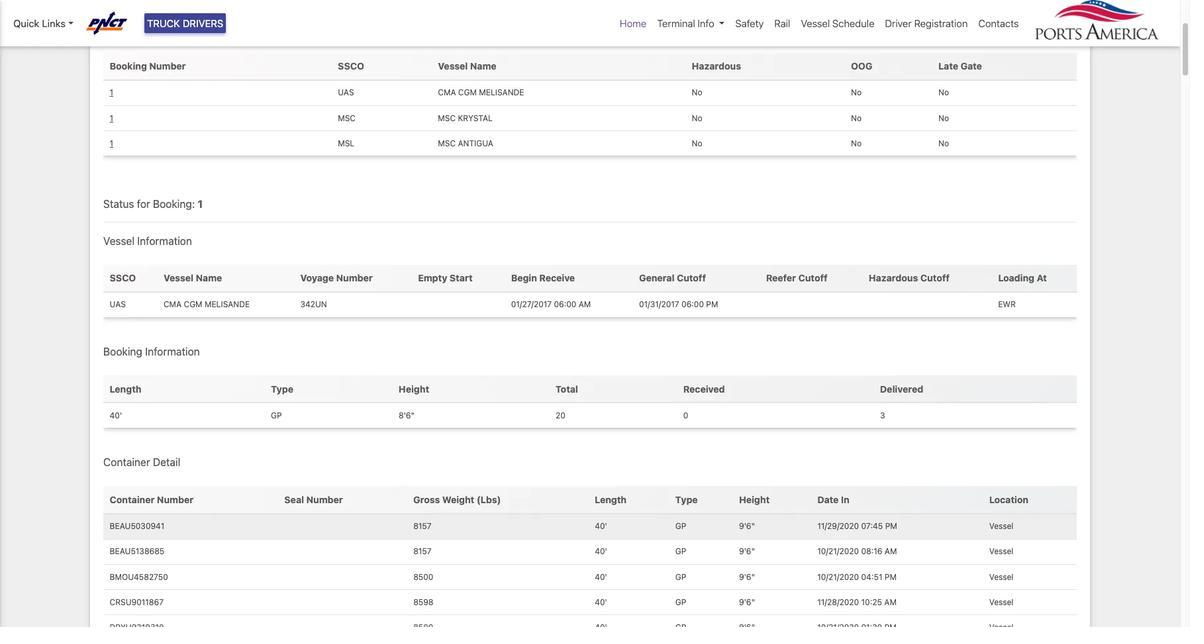 Task type: vqa. For each thing, say whether or not it's contained in the screenshot.
the to the left
no



Task type: describe. For each thing, give the bounding box(es) containing it.
10/21/2020 04:51 pm
[[818, 572, 897, 582]]

9'6" for 11/28/2020 10:25 am
[[739, 598, 756, 607]]

gross
[[414, 494, 440, 506]]

40' for beau5030941
[[595, 522, 608, 532]]

rail link
[[769, 11, 796, 36]]

1 vertical spatial cma cgm melisande
[[164, 300, 250, 310]]

am for 10/21/2020 08:16 am
[[885, 547, 897, 557]]

search
[[223, 12, 260, 26]]

delivered
[[881, 383, 924, 395]]

date
[[818, 494, 839, 506]]

date in
[[818, 494, 850, 506]]

hazardous for hazardous cutoff
[[869, 272, 919, 284]]

8'6"
[[399, 411, 415, 421]]

1 horizontal spatial name
[[470, 60, 497, 72]]

11/29/2020
[[818, 522, 860, 532]]

01/27/2017 06:00 am
[[511, 300, 591, 310]]

truck drivers link
[[144, 13, 226, 33]]

safety link
[[730, 11, 769, 36]]

(lbs)
[[477, 494, 501, 506]]

0 vertical spatial cma cgm melisande
[[438, 88, 524, 98]]

in
[[841, 494, 850, 506]]

information for booking information
[[145, 346, 200, 358]]

contacts link
[[974, 11, 1025, 36]]

here
[[153, 12, 177, 26]]

click here for new search link
[[103, 12, 1077, 26]]

342un
[[300, 300, 327, 310]]

ewr
[[999, 300, 1016, 310]]

general cutoff
[[639, 272, 706, 284]]

truck
[[147, 17, 180, 29]]

20
[[556, 411, 566, 421]]

0 horizontal spatial vessel name
[[164, 272, 222, 284]]

0 horizontal spatial height
[[399, 383, 429, 395]]

number for voyage number
[[336, 272, 373, 284]]

11/28/2020
[[818, 598, 860, 607]]

home link
[[615, 11, 652, 36]]

number for container number
[[157, 494, 194, 506]]

1 vertical spatial type
[[676, 494, 698, 506]]

detail
[[153, 457, 180, 469]]

reefer
[[766, 272, 797, 284]]

msc antigua
[[438, 138, 494, 148]]

vessel schedule
[[801, 17, 875, 29]]

late
[[939, 60, 959, 72]]

01/31/2017 06:00 pm
[[639, 300, 719, 310]]

click
[[125, 12, 150, 26]]

container for container number
[[110, 494, 155, 506]]

rail
[[775, 17, 791, 29]]

9'6" for 11/29/2020 07:45 pm
[[739, 522, 756, 532]]

hazardous for hazardous
[[692, 60, 742, 72]]

at
[[1037, 272, 1047, 284]]

1 horizontal spatial melisande
[[479, 88, 524, 98]]

begin receive
[[511, 272, 575, 284]]

0 horizontal spatial ssco
[[110, 272, 136, 284]]

safety
[[736, 17, 764, 29]]

11/29/2020 07:45 pm
[[818, 522, 898, 532]]

click here for new search
[[125, 12, 260, 26]]

terminal info
[[658, 17, 715, 29]]

pm for 11/29/2020 07:45 pm
[[886, 522, 898, 532]]

3
[[881, 411, 886, 421]]

gross weight (lbs)
[[414, 494, 501, 506]]

booking for booking number
[[110, 60, 147, 72]]

vessel schedule link
[[796, 11, 880, 36]]

8500
[[414, 572, 434, 582]]

registration
[[915, 17, 968, 29]]

1 vertical spatial for
[[137, 198, 150, 210]]

empty
[[418, 272, 448, 284]]

search image
[[109, 14, 119, 25]]

quick links link
[[13, 16, 73, 31]]

bmou4582750
[[110, 572, 168, 582]]

cutoff for reefer cutoff
[[799, 272, 828, 284]]

container for container detail
[[103, 457, 150, 469]]

40' for bmou4582750
[[595, 572, 608, 582]]

40' for beau5138685
[[595, 547, 608, 557]]

msc for msc
[[338, 113, 356, 123]]

10/21/2020 for 10/21/2020 08:16 am
[[818, 547, 859, 557]]

10/21/2020 for 10/21/2020 04:51 pm
[[818, 572, 859, 582]]

1 horizontal spatial length
[[595, 494, 627, 506]]

1 button for uas
[[110, 87, 113, 99]]

quick links
[[13, 17, 66, 29]]

beau5138685
[[110, 547, 165, 557]]

1 vertical spatial name
[[196, 272, 222, 284]]

11/28/2020 10:25 am
[[818, 598, 897, 607]]

number for seal number
[[306, 494, 343, 506]]

cutoff for general cutoff
[[677, 272, 706, 284]]

1 horizontal spatial vessel name
[[438, 60, 497, 72]]

status
[[103, 198, 134, 210]]

seal
[[285, 494, 304, 506]]

beau5030941
[[110, 522, 165, 532]]

loading
[[999, 272, 1035, 284]]

gp for 10/21/2020 08:16 am
[[676, 547, 687, 557]]

booking:
[[153, 198, 195, 210]]

container number
[[110, 494, 194, 506]]

msc for msc antigua
[[438, 138, 456, 148]]

drivers
[[183, 17, 224, 29]]

0 vertical spatial length
[[110, 383, 142, 395]]

gate
[[961, 60, 983, 72]]

01/27/2017
[[511, 300, 552, 310]]

10:25
[[862, 598, 883, 607]]

0 horizontal spatial cma
[[164, 300, 182, 310]]

1 button for msl
[[110, 138, 113, 150]]

0
[[684, 411, 689, 421]]

weight
[[442, 494, 475, 506]]

0 vertical spatial ssco
[[338, 60, 364, 72]]

driver registration
[[886, 17, 968, 29]]

voyage number
[[300, 272, 373, 284]]

krystal
[[458, 113, 493, 123]]

general
[[639, 272, 675, 284]]

9'6" for 10/21/2020 08:16 am
[[739, 547, 756, 557]]

vessel information
[[103, 235, 192, 247]]

06:00 for pm
[[682, 300, 704, 310]]



Task type: locate. For each thing, give the bounding box(es) containing it.
10/21/2020 down 11/29/2020
[[818, 547, 859, 557]]

total
[[556, 383, 578, 395]]

msl
[[338, 138, 355, 148]]

1 06:00 from the left
[[554, 300, 577, 310]]

0 vertical spatial booking
[[110, 60, 147, 72]]

information
[[137, 235, 192, 247], [145, 346, 200, 358]]

info
[[698, 17, 715, 29]]

2 vertical spatial am
[[885, 598, 897, 607]]

number right voyage at the left of the page
[[336, 272, 373, 284]]

start
[[450, 272, 473, 284]]

1 vertical spatial 8157
[[414, 547, 432, 557]]

01/31/2017
[[639, 300, 680, 310]]

1 vertical spatial ssco
[[110, 272, 136, 284]]

number down the truck
[[149, 60, 186, 72]]

name
[[470, 60, 497, 72], [196, 272, 222, 284]]

gp for 11/29/2020 07:45 pm
[[676, 522, 687, 532]]

0 vertical spatial 8157
[[414, 522, 432, 532]]

0 horizontal spatial 06:00
[[554, 300, 577, 310]]

hazardous cutoff
[[869, 272, 950, 284]]

1 10/21/2020 from the top
[[818, 547, 859, 557]]

40' for crsu9011867
[[595, 598, 608, 607]]

length
[[110, 383, 142, 395], [595, 494, 627, 506]]

0 vertical spatial melisande
[[479, 88, 524, 98]]

1 vertical spatial am
[[885, 547, 897, 557]]

1 vertical spatial height
[[739, 494, 770, 506]]

empty start
[[418, 272, 473, 284]]

container up beau5030941
[[110, 494, 155, 506]]

1 horizontal spatial for
[[179, 12, 194, 26]]

msc krystal
[[438, 113, 493, 123]]

1 8157 from the top
[[414, 522, 432, 532]]

1 vertical spatial container
[[110, 494, 155, 506]]

8157 up 8500
[[414, 547, 432, 557]]

container detail
[[103, 457, 180, 469]]

2 cutoff from the left
[[799, 272, 828, 284]]

vessel name up msc krystal
[[438, 60, 497, 72]]

1 vertical spatial information
[[145, 346, 200, 358]]

08:16
[[862, 547, 883, 557]]

0 horizontal spatial for
[[137, 198, 150, 210]]

8157 down gross
[[414, 522, 432, 532]]

information for vessel information
[[137, 235, 192, 247]]

1 vertical spatial cgm
[[184, 300, 202, 310]]

height
[[399, 383, 429, 395], [739, 494, 770, 506]]

0 horizontal spatial melisande
[[205, 300, 250, 310]]

msc left 'krystal'
[[438, 113, 456, 123]]

for
[[179, 12, 194, 26], [137, 198, 150, 210]]

am for 01/27/2017 06:00 am
[[579, 300, 591, 310]]

msc left antigua
[[438, 138, 456, 148]]

quick
[[13, 17, 39, 29]]

0 vertical spatial height
[[399, 383, 429, 395]]

hazardous
[[692, 60, 742, 72], [869, 272, 919, 284]]

number down detail
[[157, 494, 194, 506]]

pm right "01/31/2017"
[[707, 300, 719, 310]]

0 horizontal spatial name
[[196, 272, 222, 284]]

9'6"
[[739, 522, 756, 532], [739, 547, 756, 557], [739, 572, 756, 582], [739, 598, 756, 607]]

9'6" for 10/21/2020 04:51 pm
[[739, 572, 756, 582]]

0 vertical spatial vessel name
[[438, 60, 497, 72]]

2 06:00 from the left
[[682, 300, 704, 310]]

loading at
[[999, 272, 1047, 284]]

cgm up msc krystal
[[458, 88, 477, 98]]

links
[[42, 17, 66, 29]]

0 horizontal spatial hazardous
[[692, 60, 742, 72]]

1 horizontal spatial cma
[[438, 88, 456, 98]]

8157 for beau5030941
[[414, 522, 432, 532]]

1 horizontal spatial uas
[[338, 88, 354, 98]]

pm right 04:51
[[885, 572, 897, 582]]

10/21/2020 up 11/28/2020
[[818, 572, 859, 582]]

1 horizontal spatial cutoff
[[799, 272, 828, 284]]

for right here
[[179, 12, 194, 26]]

1 horizontal spatial ssco
[[338, 60, 364, 72]]

uas up booking information
[[110, 300, 126, 310]]

8157
[[414, 522, 432, 532], [414, 547, 432, 557]]

vessel
[[801, 17, 830, 29], [438, 60, 468, 72], [103, 235, 135, 247], [164, 272, 194, 284], [990, 522, 1014, 532], [990, 547, 1014, 557], [990, 572, 1014, 582], [990, 598, 1014, 607]]

1 vertical spatial 10/21/2020
[[818, 572, 859, 582]]

schedule
[[833, 17, 875, 29]]

0 vertical spatial 1 button
[[110, 87, 113, 99]]

1 for msc
[[110, 113, 113, 123]]

reefer cutoff
[[766, 272, 828, 284]]

home
[[620, 17, 647, 29]]

booking for booking information
[[103, 346, 142, 358]]

begin
[[511, 272, 537, 284]]

2 10/21/2020 from the top
[[818, 572, 859, 582]]

uas up msl
[[338, 88, 354, 98]]

2 horizontal spatial cutoff
[[921, 272, 950, 284]]

am right the 01/27/2017
[[579, 300, 591, 310]]

3 9'6" from the top
[[739, 572, 756, 582]]

40'
[[110, 411, 122, 421], [595, 522, 608, 532], [595, 547, 608, 557], [595, 572, 608, 582], [595, 598, 608, 607]]

voyage
[[300, 272, 334, 284]]

0 horizontal spatial length
[[110, 383, 142, 395]]

container
[[103, 457, 150, 469], [110, 494, 155, 506]]

cgm
[[458, 88, 477, 98], [184, 300, 202, 310]]

received
[[684, 383, 725, 395]]

cma
[[438, 88, 456, 98], [164, 300, 182, 310]]

seal number
[[285, 494, 343, 506]]

2 vertical spatial pm
[[885, 572, 897, 582]]

1 cutoff from the left
[[677, 272, 706, 284]]

number for booking number
[[149, 60, 186, 72]]

crsu9011867
[[110, 598, 164, 607]]

cma up msc krystal
[[438, 88, 456, 98]]

2 9'6" from the top
[[739, 547, 756, 557]]

0 horizontal spatial uas
[[110, 300, 126, 310]]

oog
[[851, 60, 873, 72]]

booking number
[[110, 60, 186, 72]]

cma up booking information
[[164, 300, 182, 310]]

truck drivers
[[147, 17, 224, 29]]

0 vertical spatial cgm
[[458, 88, 477, 98]]

msc for msc krystal
[[438, 113, 456, 123]]

1 vertical spatial 1 button
[[110, 112, 113, 124]]

am for 11/28/2020 10:25 am
[[885, 598, 897, 607]]

0 vertical spatial cma
[[438, 88, 456, 98]]

msc up msl
[[338, 113, 356, 123]]

1 horizontal spatial cgm
[[458, 88, 477, 98]]

new
[[197, 12, 220, 26]]

1 horizontal spatial cma cgm melisande
[[438, 88, 524, 98]]

0 vertical spatial information
[[137, 235, 192, 247]]

8598
[[414, 598, 434, 607]]

0 vertical spatial name
[[470, 60, 497, 72]]

pm for 10/21/2020 04:51 pm
[[885, 572, 897, 582]]

1 1 button from the top
[[110, 87, 113, 99]]

pm for 01/31/2017 06:00 pm
[[707, 300, 719, 310]]

vessel name
[[438, 60, 497, 72], [164, 272, 222, 284]]

04:51
[[862, 572, 883, 582]]

1 vertical spatial vessel name
[[164, 272, 222, 284]]

pm
[[707, 300, 719, 310], [886, 522, 898, 532], [885, 572, 897, 582]]

1 vertical spatial booking
[[103, 346, 142, 358]]

0 vertical spatial container
[[103, 457, 150, 469]]

0 horizontal spatial cma cgm melisande
[[164, 300, 250, 310]]

2 1 button from the top
[[110, 112, 113, 124]]

1 horizontal spatial height
[[739, 494, 770, 506]]

1 button for msc
[[110, 112, 113, 124]]

status for booking: 1
[[103, 198, 203, 210]]

1 horizontal spatial type
[[676, 494, 698, 506]]

1 button
[[110, 87, 113, 99], [110, 112, 113, 124], [110, 138, 113, 150]]

06:00 down general cutoff
[[682, 300, 704, 310]]

antigua
[[458, 138, 494, 148]]

driver
[[886, 17, 912, 29]]

0 vertical spatial for
[[179, 12, 194, 26]]

3 1 button from the top
[[110, 138, 113, 150]]

2 vertical spatial 1 button
[[110, 138, 113, 150]]

gp for 10/21/2020 04:51 pm
[[676, 572, 687, 582]]

uas
[[338, 88, 354, 98], [110, 300, 126, 310]]

1 vertical spatial melisande
[[205, 300, 250, 310]]

cma cgm melisande
[[438, 88, 524, 98], [164, 300, 250, 310]]

1 horizontal spatial 06:00
[[682, 300, 704, 310]]

0 vertical spatial am
[[579, 300, 591, 310]]

0 horizontal spatial cutoff
[[677, 272, 706, 284]]

am right 08:16
[[885, 547, 897, 557]]

10/21/2020 08:16 am
[[818, 547, 897, 557]]

2 8157 from the top
[[414, 547, 432, 557]]

booking information
[[103, 346, 200, 358]]

cutoff for hazardous cutoff
[[921, 272, 950, 284]]

am
[[579, 300, 591, 310], [885, 547, 897, 557], [885, 598, 897, 607]]

1 vertical spatial pm
[[886, 522, 898, 532]]

am right the 10:25
[[885, 598, 897, 607]]

vessel name down vessel information
[[164, 272, 222, 284]]

no
[[692, 88, 703, 98], [851, 88, 862, 98], [939, 88, 950, 98], [692, 113, 703, 123], [851, 113, 862, 123], [939, 113, 950, 123], [692, 138, 703, 148], [851, 138, 862, 148], [939, 138, 950, 148]]

3 cutoff from the left
[[921, 272, 950, 284]]

0 vertical spatial 10/21/2020
[[818, 547, 859, 557]]

number right seal
[[306, 494, 343, 506]]

1 for msl
[[110, 138, 113, 148]]

06:00 for am
[[554, 300, 577, 310]]

1 vertical spatial cma
[[164, 300, 182, 310]]

07:45
[[862, 522, 883, 532]]

0 vertical spatial hazardous
[[692, 60, 742, 72]]

06:00 down receive
[[554, 300, 577, 310]]

container left detail
[[103, 457, 150, 469]]

terminal
[[658, 17, 696, 29]]

for right status
[[137, 198, 150, 210]]

0 vertical spatial uas
[[338, 88, 354, 98]]

pm right 07:45
[[886, 522, 898, 532]]

gp for 11/28/2020 10:25 am
[[676, 598, 687, 607]]

06:00
[[554, 300, 577, 310], [682, 300, 704, 310]]

1 9'6" from the top
[[739, 522, 756, 532]]

1 horizontal spatial hazardous
[[869, 272, 919, 284]]

0 vertical spatial type
[[271, 383, 294, 395]]

0 horizontal spatial type
[[271, 383, 294, 395]]

location
[[990, 494, 1029, 506]]

msc
[[338, 113, 356, 123], [438, 113, 456, 123], [438, 138, 456, 148]]

cgm up booking information
[[184, 300, 202, 310]]

1 for uas
[[110, 88, 113, 98]]

1 vertical spatial length
[[595, 494, 627, 506]]

1 vertical spatial hazardous
[[869, 272, 919, 284]]

0 horizontal spatial cgm
[[184, 300, 202, 310]]

terminal info link
[[652, 11, 730, 36]]

driver registration link
[[880, 11, 974, 36]]

contacts
[[979, 17, 1019, 29]]

0 vertical spatial pm
[[707, 300, 719, 310]]

8157 for beau5138685
[[414, 547, 432, 557]]

4 9'6" from the top
[[739, 598, 756, 607]]

1 vertical spatial uas
[[110, 300, 126, 310]]

1
[[110, 88, 113, 98], [110, 113, 113, 123], [110, 138, 113, 148], [198, 198, 203, 210]]



